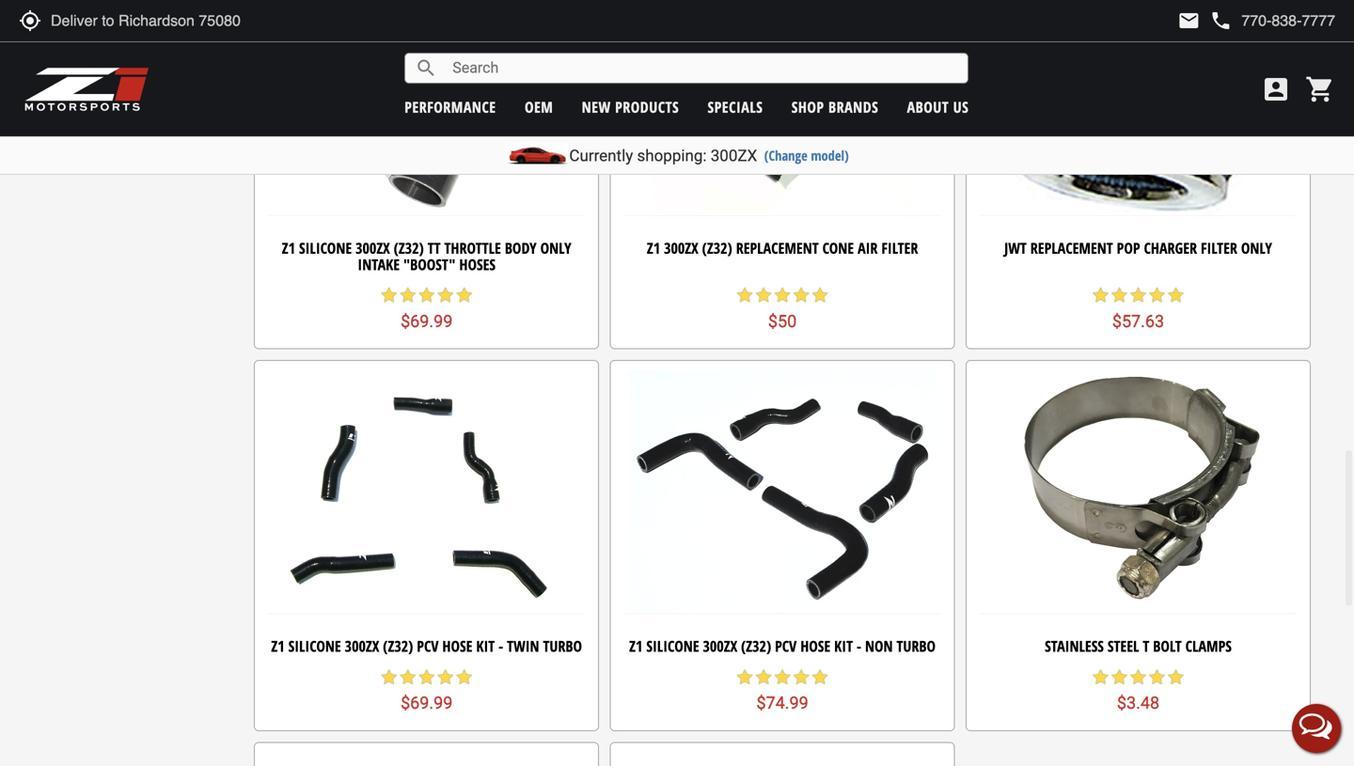 Task type: describe. For each thing, give the bounding box(es) containing it.
z1 for z1 silicone 300zx (z32) pcv hose kit - twin turbo
[[271, 637, 285, 657]]

twin
[[507, 637, 540, 657]]

model)
[[811, 146, 849, 165]]

kit for non
[[835, 637, 853, 657]]

new
[[582, 97, 611, 117]]

currently
[[569, 146, 633, 165]]

star star star star star $3.48
[[1092, 668, 1186, 713]]

jwt replacement pop charger filter only
[[1005, 238, 1273, 258]]

2 replacement from the left
[[1031, 238, 1114, 258]]

phone
[[1210, 9, 1233, 32]]

search
[[415, 57, 438, 79]]

- for non
[[857, 637, 862, 657]]

steel
[[1108, 637, 1140, 657]]

clamps
[[1186, 637, 1232, 657]]

star star star star star $69.99 for tt
[[380, 286, 474, 331]]

z1 silicone 300zx (z32) pcv hose kit - twin turbo
[[271, 637, 582, 657]]

about us
[[907, 97, 969, 117]]

2 filter from the left
[[1201, 238, 1238, 258]]

mail phone
[[1178, 9, 1233, 32]]

phone link
[[1210, 9, 1336, 32]]

new products link
[[582, 97, 679, 117]]

new products
[[582, 97, 679, 117]]

(change
[[765, 146, 808, 165]]

shop brands
[[792, 97, 879, 117]]

hose for non
[[801, 637, 831, 657]]

hoses
[[459, 254, 496, 275]]

body
[[505, 238, 537, 258]]

about
[[907, 97, 949, 117]]

shopping_cart link
[[1301, 74, 1336, 104]]

$3.48
[[1117, 694, 1160, 713]]

pcv for twin
[[417, 637, 439, 657]]

pop
[[1117, 238, 1141, 258]]

(z32) for z1 silicone 300zx (z32) tt throttle body only intake "boost" hoses
[[394, 238, 424, 258]]

z1 for z1 silicone 300zx (z32) tt throttle body only intake "boost" hoses
[[282, 238, 295, 258]]

only inside z1 silicone 300zx (z32) tt throttle body only intake "boost" hoses
[[541, 238, 572, 258]]

$69.99 for pcv
[[401, 694, 453, 713]]

silicone for z1 silicone 300zx (z32) pcv hose kit - non turbo
[[647, 637, 699, 657]]

2 only from the left
[[1242, 238, 1273, 258]]

my_location
[[19, 9, 41, 32]]

(z32) for z1 silicone 300zx (z32) pcv hose kit - twin turbo
[[383, 637, 413, 657]]

300zx for currently shopping: 300zx (change model)
[[711, 146, 757, 165]]

jwt
[[1005, 238, 1027, 258]]

z1 for z1 silicone 300zx (z32) pcv hose kit - non turbo
[[630, 637, 643, 657]]

$50
[[768, 312, 797, 331]]

brands
[[829, 97, 879, 117]]

intake
[[358, 254, 400, 275]]

t
[[1143, 637, 1150, 657]]

bolt
[[1154, 637, 1182, 657]]

z1 silicone 300zx (z32) tt throttle body only intake "boost" hoses
[[282, 238, 572, 275]]

currently shopping: 300zx (change model)
[[569, 146, 849, 165]]



Task type: locate. For each thing, give the bounding box(es) containing it.
1 horizontal spatial replacement
[[1031, 238, 1114, 258]]

throttle
[[444, 238, 501, 258]]

Search search field
[[438, 54, 968, 83]]

"boost"
[[404, 254, 456, 275]]

turbo right non
[[897, 637, 936, 657]]

1 horizontal spatial only
[[1242, 238, 1273, 258]]

0 horizontal spatial turbo
[[543, 637, 582, 657]]

0 horizontal spatial kit
[[476, 637, 495, 657]]

1 vertical spatial star star star star star $69.99
[[380, 668, 474, 713]]

(change model) link
[[765, 146, 849, 165]]

z1 motorsports logo image
[[24, 66, 150, 113]]

300zx for z1 silicone 300zx (z32) pcv hose kit - non turbo
[[703, 637, 738, 657]]

1 horizontal spatial hose
[[801, 637, 831, 657]]

(z32) inside z1 silicone 300zx (z32) tt throttle body only intake "boost" hoses
[[394, 238, 424, 258]]

oem link
[[525, 97, 553, 117]]

only
[[541, 238, 572, 258], [1242, 238, 1273, 258]]

stainless steel t bolt clamps
[[1045, 637, 1232, 657]]

1 replacement from the left
[[736, 238, 819, 258]]

oem
[[525, 97, 553, 117]]

star star star star star $57.63
[[1092, 286, 1186, 331]]

(z32)
[[394, 238, 424, 258], [702, 238, 733, 258], [383, 637, 413, 657], [741, 637, 772, 657]]

$74.99
[[757, 694, 809, 713]]

filter
[[882, 238, 918, 258], [1201, 238, 1238, 258]]

turbo for z1 silicone 300zx (z32) pcv hose kit - twin turbo
[[543, 637, 582, 657]]

$69.99 down 'z1 silicone 300zx (z32) pcv hose kit - twin turbo'
[[401, 694, 453, 713]]

shop brands link
[[792, 97, 879, 117]]

kit left non
[[835, 637, 853, 657]]

pcv
[[417, 637, 439, 657], [775, 637, 797, 657]]

1 horizontal spatial pcv
[[775, 637, 797, 657]]

300zx
[[711, 146, 757, 165], [356, 238, 390, 258], [664, 238, 699, 258], [345, 637, 379, 657], [703, 637, 738, 657]]

kit left twin
[[476, 637, 495, 657]]

silicone inside z1 silicone 300zx (z32) tt throttle body only intake "boost" hoses
[[299, 238, 352, 258]]

air
[[858, 238, 878, 258]]

(z32) for z1 silicone 300zx (z32) pcv hose kit - non turbo
[[741, 637, 772, 657]]

1 filter from the left
[[882, 238, 918, 258]]

300zx for z1 silicone 300zx (z32) pcv hose kit - twin turbo
[[345, 637, 379, 657]]

products
[[615, 97, 679, 117]]

1 $69.99 from the top
[[401, 312, 453, 331]]

silicone for z1 silicone 300zx (z32) tt throttle body only intake "boost" hoses
[[299, 238, 352, 258]]

$69.99
[[401, 312, 453, 331], [401, 694, 453, 713]]

performance link
[[405, 97, 496, 117]]

0 vertical spatial $69.99
[[401, 312, 453, 331]]

- left non
[[857, 637, 862, 657]]

performance
[[405, 97, 496, 117]]

1 pcv from the left
[[417, 637, 439, 657]]

turbo for z1 silicone 300zx (z32) pcv hose kit - non turbo
[[897, 637, 936, 657]]

specials link
[[708, 97, 763, 117]]

z1
[[282, 238, 295, 258], [647, 238, 660, 258], [271, 637, 285, 657], [630, 637, 643, 657]]

hose left twin
[[442, 637, 473, 657]]

- for twin
[[499, 637, 503, 657]]

star star star star star $69.99
[[380, 286, 474, 331], [380, 668, 474, 713]]

mail link
[[1178, 9, 1201, 32]]

shopping_cart
[[1306, 74, 1336, 104]]

stainless
[[1045, 637, 1104, 657]]

1 kit from the left
[[476, 637, 495, 657]]

hose for twin
[[442, 637, 473, 657]]

star
[[380, 286, 399, 305], [399, 286, 417, 305], [417, 286, 436, 305], [436, 286, 455, 305], [455, 286, 474, 305], [736, 286, 755, 305], [755, 286, 773, 305], [773, 286, 792, 305], [792, 286, 811, 305], [811, 286, 830, 305], [1092, 286, 1111, 305], [1111, 286, 1129, 305], [1129, 286, 1148, 305], [1148, 286, 1167, 305], [1167, 286, 1186, 305], [380, 668, 399, 687], [399, 668, 417, 687], [417, 668, 436, 687], [436, 668, 455, 687], [455, 668, 474, 687], [736, 668, 755, 687], [755, 668, 773, 687], [773, 668, 792, 687], [792, 668, 811, 687], [811, 668, 830, 687], [1092, 668, 1111, 687], [1111, 668, 1129, 687], [1129, 668, 1148, 687], [1148, 668, 1167, 687], [1167, 668, 1186, 687]]

0 horizontal spatial replacement
[[736, 238, 819, 258]]

z1 silicone 300zx (z32) pcv hose kit - non turbo
[[630, 637, 936, 657]]

account_box
[[1262, 74, 1292, 104]]

filter right air
[[882, 238, 918, 258]]

replacement left cone
[[736, 238, 819, 258]]

mail
[[1178, 9, 1201, 32]]

$69.99 for tt
[[401, 312, 453, 331]]

0 horizontal spatial pcv
[[417, 637, 439, 657]]

replacement right jwt
[[1031, 238, 1114, 258]]

-
[[499, 637, 503, 657], [857, 637, 862, 657]]

1 turbo from the left
[[543, 637, 582, 657]]

hose
[[442, 637, 473, 657], [801, 637, 831, 657]]

z1 inside z1 silicone 300zx (z32) tt throttle body only intake "boost" hoses
[[282, 238, 295, 258]]

z1 300zx (z32) replacement cone air filter
[[647, 238, 918, 258]]

0 horizontal spatial filter
[[882, 238, 918, 258]]

1 - from the left
[[499, 637, 503, 657]]

shop
[[792, 97, 825, 117]]

shopping:
[[637, 146, 707, 165]]

star star star star star $74.99
[[736, 668, 830, 713]]

2 star star star star star $69.99 from the top
[[380, 668, 474, 713]]

z1 for z1 300zx (z32) replacement cone air filter
[[647, 238, 660, 258]]

300zx inside z1 silicone 300zx (z32) tt throttle body only intake "boost" hoses
[[356, 238, 390, 258]]

replacement
[[736, 238, 819, 258], [1031, 238, 1114, 258]]

300zx for z1 silicone 300zx (z32) tt throttle body only intake "boost" hoses
[[356, 238, 390, 258]]

1 hose from the left
[[442, 637, 473, 657]]

account_box link
[[1257, 74, 1296, 104]]

filter right charger
[[1201, 238, 1238, 258]]

1 only from the left
[[541, 238, 572, 258]]

turbo right twin
[[543, 637, 582, 657]]

2 turbo from the left
[[897, 637, 936, 657]]

star star star star star $69.99 for pcv
[[380, 668, 474, 713]]

2 pcv from the left
[[775, 637, 797, 657]]

0 horizontal spatial hose
[[442, 637, 473, 657]]

0 horizontal spatial -
[[499, 637, 503, 657]]

tt
[[428, 238, 441, 258]]

- left twin
[[499, 637, 503, 657]]

silicone
[[299, 238, 352, 258], [288, 637, 341, 657], [647, 637, 699, 657]]

0 vertical spatial star star star star star $69.99
[[380, 286, 474, 331]]

non
[[865, 637, 893, 657]]

1 horizontal spatial filter
[[1201, 238, 1238, 258]]

specials
[[708, 97, 763, 117]]

star star star star star $69.99 down 'z1 silicone 300zx (z32) pcv hose kit - twin turbo'
[[380, 668, 474, 713]]

silicone for z1 silicone 300zx (z32) pcv hose kit - twin turbo
[[288, 637, 341, 657]]

turbo
[[543, 637, 582, 657], [897, 637, 936, 657]]

0 horizontal spatial only
[[541, 238, 572, 258]]

2 - from the left
[[857, 637, 862, 657]]

star star star star star $50
[[736, 286, 830, 331]]

2 kit from the left
[[835, 637, 853, 657]]

$69.99 down "boost"
[[401, 312, 453, 331]]

charger
[[1144, 238, 1198, 258]]

$57.63
[[1113, 312, 1165, 331]]

about us link
[[907, 97, 969, 117]]

1 star star star star star $69.99 from the top
[[380, 286, 474, 331]]

2 $69.99 from the top
[[401, 694, 453, 713]]

only right charger
[[1242, 238, 1273, 258]]

star star star star star $69.99 down "boost"
[[380, 286, 474, 331]]

cone
[[823, 238, 854, 258]]

only right the body
[[541, 238, 572, 258]]

1 vertical spatial $69.99
[[401, 694, 453, 713]]

hose up star star star star star $74.99
[[801, 637, 831, 657]]

kit
[[476, 637, 495, 657], [835, 637, 853, 657]]

us
[[954, 97, 969, 117]]

pcv for non
[[775, 637, 797, 657]]

1 horizontal spatial -
[[857, 637, 862, 657]]

2 hose from the left
[[801, 637, 831, 657]]

1 horizontal spatial turbo
[[897, 637, 936, 657]]

1 horizontal spatial kit
[[835, 637, 853, 657]]

kit for twin
[[476, 637, 495, 657]]



Task type: vqa. For each thing, say whether or not it's contained in the screenshot.


